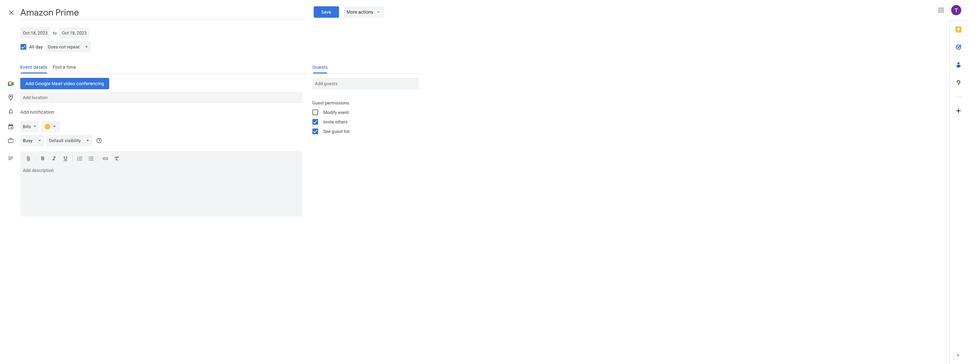 Task type: describe. For each thing, give the bounding box(es) containing it.
Start date text field
[[23, 29, 48, 37]]

Location text field
[[23, 92, 300, 103]]

all
[[29, 44, 34, 49]]

remove formatting image
[[114, 156, 120, 163]]

all day
[[29, 44, 43, 49]]

modify
[[324, 110, 337, 115]]

event
[[338, 110, 349, 115]]

guest
[[313, 100, 324, 105]]

actions
[[358, 9, 373, 15]]

others
[[335, 119, 348, 124]]

guest
[[332, 129, 343, 134]]

see guest list
[[324, 129, 350, 134]]

guest permissions
[[313, 100, 349, 105]]

add notification
[[20, 109, 54, 115]]

add
[[20, 109, 29, 115]]

save button
[[314, 6, 339, 18]]

End date text field
[[62, 29, 87, 37]]

bulleted list image
[[88, 156, 94, 163]]

more
[[347, 9, 357, 15]]

Description text field
[[20, 168, 302, 215]]

insert link image
[[102, 156, 109, 163]]



Task type: vqa. For each thing, say whether or not it's contained in the screenshot.
11 for the top 11 "element"
no



Task type: locate. For each thing, give the bounding box(es) containing it.
invite
[[324, 119, 334, 124]]

arrow_drop_down
[[376, 9, 382, 15]]

add notification button
[[18, 105, 57, 120]]

invite others
[[324, 119, 348, 124]]

None field
[[45, 41, 94, 53], [20, 135, 47, 146], [47, 135, 95, 146], [45, 41, 94, 53], [20, 135, 47, 146], [47, 135, 95, 146]]

bills
[[23, 124, 31, 129]]

permissions
[[325, 100, 349, 105]]

more actions arrow_drop_down
[[347, 9, 382, 15]]

underline image
[[62, 156, 69, 163]]

see
[[324, 129, 331, 134]]

tab list
[[950, 21, 968, 347]]

formatting options toolbar
[[20, 151, 302, 167]]

notification
[[30, 109, 54, 115]]

list
[[344, 129, 350, 134]]

group
[[307, 98, 419, 136]]

day
[[36, 44, 43, 49]]

to
[[53, 30, 57, 35]]

group containing guest permissions
[[307, 98, 419, 136]]

italic image
[[51, 156, 57, 163]]

modify event
[[324, 110, 349, 115]]

save
[[322, 9, 332, 15]]

numbered list image
[[77, 156, 83, 163]]

Guests text field
[[315, 78, 416, 89]]

Title text field
[[20, 6, 304, 20]]

bold image
[[40, 156, 46, 163]]



